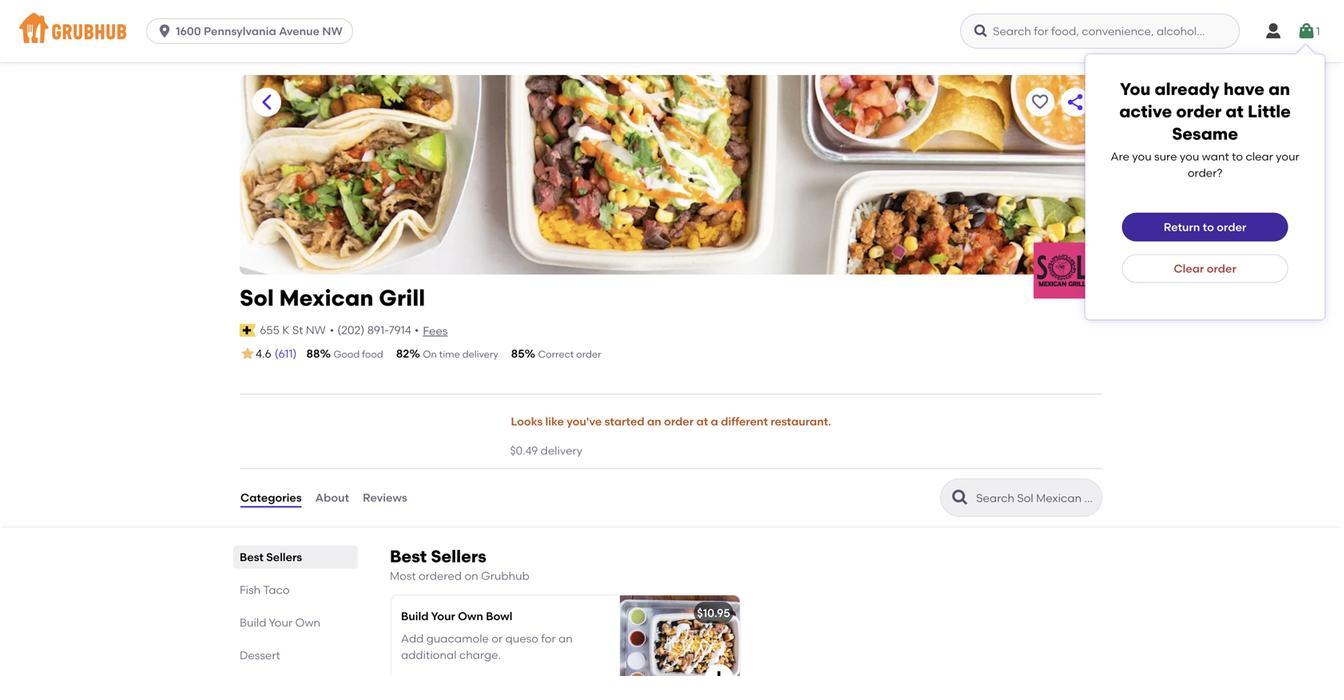 Task type: describe. For each thing, give the bounding box(es) containing it.
655 k st nw
[[260, 324, 326, 337]]

order inside you already have an active order at
[[1176, 101, 1222, 122]]

fish
[[240, 584, 261, 597]]

add
[[401, 633, 424, 646]]

already
[[1155, 79, 1220, 99]]

like
[[545, 415, 564, 429]]

sure
[[1155, 150, 1177, 163]]

started
[[605, 415, 645, 429]]

most
[[390, 570, 416, 583]]

clear
[[1246, 150, 1274, 163]]

correct order
[[538, 349, 601, 360]]

88
[[306, 347, 320, 361]]

k
[[282, 324, 290, 337]]

655
[[260, 324, 280, 337]]

guacamole
[[426, 633, 489, 646]]

clear order button
[[1122, 255, 1288, 283]]

fees button
[[422, 323, 449, 340]]

time
[[439, 349, 460, 360]]

• (202) 891-7914 • fees
[[330, 324, 448, 338]]

additional
[[401, 649, 457, 662]]

own for build your own bowl
[[458, 610, 483, 624]]

on time delivery
[[423, 349, 498, 360]]

pennsylvania
[[204, 24, 276, 38]]

$0.49 delivery
[[510, 444, 583, 458]]

sellers for best sellers most ordered on grubhub
[[431, 547, 487, 567]]

grill
[[379, 285, 425, 312]]

good food
[[334, 349, 383, 360]]

little sesame
[[1172, 101, 1291, 144]]

an inside add guacamole or queso for an additional charge.
[[559, 633, 573, 646]]

little
[[1248, 101, 1291, 122]]

mexican
[[279, 285, 374, 312]]

looks
[[511, 415, 543, 429]]

you
[[1120, 79, 1151, 99]]

nw for 1600 pennsylvania avenue nw
[[322, 24, 343, 38]]

at for started
[[697, 415, 708, 429]]

0 horizontal spatial delivery
[[462, 349, 498, 360]]

order right "clear"
[[1207, 262, 1237, 276]]

order inside are you sure you want to clear your order
[[1188, 166, 1217, 180]]

own for build your own
[[295, 617, 320, 630]]

for
[[541, 633, 556, 646]]

your for build your own bowl
[[431, 610, 455, 624]]

build your own bowl image
[[620, 596, 740, 677]]

sol mexican grill
[[240, 285, 425, 312]]

st
[[292, 324, 303, 337]]

different
[[721, 415, 768, 429]]

82
[[396, 347, 409, 361]]

1 horizontal spatial svg image
[[973, 23, 989, 39]]

nw for 655 k st nw
[[306, 324, 326, 337]]

build your own bowl
[[401, 610, 512, 624]]

1600 pennsylvania avenue nw button
[[146, 18, 359, 44]]

return to order
[[1164, 220, 1247, 234]]

an inside you already have an active order at
[[1269, 79, 1290, 99]]

taco
[[263, 584, 290, 597]]

1 button
[[1297, 17, 1320, 46]]

correct
[[538, 349, 574, 360]]

an inside looks like you've started an order at a different restaurant. button
[[647, 415, 662, 429]]

want
[[1202, 150, 1229, 163]]

grubhub
[[481, 570, 530, 583]]

your for build your own
[[269, 617, 293, 630]]

1
[[1316, 24, 1320, 38]]

categories button
[[240, 470, 303, 527]]

2 you from the left
[[1180, 150, 1199, 163]]

at for an
[[1226, 101, 1244, 122]]

sol mexican grill logo image
[[1034, 243, 1090, 299]]

search icon image
[[951, 489, 970, 508]]

(202)
[[337, 324, 365, 337]]

looks like you've started an order at a different restaurant. button
[[510, 405, 832, 440]]

sellers for best sellers
[[266, 551, 302, 565]]

2 • from the left
[[415, 324, 419, 337]]



Task type: locate. For each thing, give the bounding box(es) containing it.
• left (202)
[[330, 324, 334, 337]]

1600 pennsylvania avenue nw
[[176, 24, 343, 38]]

return to order button
[[1122, 213, 1288, 242]]

1 horizontal spatial an
[[647, 415, 662, 429]]

0 vertical spatial to
[[1232, 150, 1243, 163]]

best inside 'best sellers most ordered on grubhub'
[[390, 547, 427, 567]]

an right started
[[647, 415, 662, 429]]

svg image
[[1264, 22, 1283, 41], [157, 23, 173, 39]]

sellers up on
[[431, 547, 487, 567]]

charge.
[[459, 649, 501, 662]]

have
[[1224, 79, 1265, 99]]

avenue
[[279, 24, 320, 38]]

sol
[[240, 285, 274, 312]]

about
[[315, 491, 349, 505]]

looks like you've started an order at a different restaurant.
[[511, 415, 831, 429]]

build for build your own bowl
[[401, 610, 429, 624]]

order left "a"
[[664, 415, 694, 429]]

or
[[492, 633, 503, 646]]

clear
[[1174, 262, 1204, 276]]

0 horizontal spatial at
[[697, 415, 708, 429]]

on
[[423, 349, 437, 360]]

1 vertical spatial to
[[1203, 220, 1214, 234]]

your up guacamole
[[431, 610, 455, 624]]

tooltip
[[1086, 45, 1325, 320]]

reviews
[[363, 491, 407, 505]]

ordered
[[419, 570, 462, 583]]

categories
[[241, 491, 302, 505]]

own
[[458, 610, 483, 624], [295, 617, 320, 630]]

2 vertical spatial an
[[559, 633, 573, 646]]

about button
[[315, 470, 350, 527]]

an up little
[[1269, 79, 1290, 99]]

891-
[[367, 324, 389, 337]]

nw
[[322, 24, 343, 38], [306, 324, 326, 337]]

to inside return to order button
[[1203, 220, 1214, 234]]

reviews button
[[362, 470, 408, 527]]

svg image inside "1600 pennsylvania avenue nw" button
[[157, 23, 173, 39]]

you already have an active order at
[[1120, 79, 1290, 122]]

$10.95
[[697, 607, 730, 620]]

subscription pass image
[[240, 324, 256, 337]]

food
[[362, 349, 383, 360]]

85
[[511, 347, 525, 361]]

0 horizontal spatial svg image
[[157, 23, 173, 39]]

a
[[711, 415, 718, 429]]

7914
[[389, 324, 411, 337]]

0 horizontal spatial best
[[240, 551, 264, 565]]

build your own
[[240, 617, 320, 630]]

1 you from the left
[[1132, 150, 1152, 163]]

(611)
[[275, 347, 297, 361]]

on
[[465, 570, 478, 583]]

to
[[1232, 150, 1243, 163], [1203, 220, 1214, 234]]

fees
[[423, 325, 448, 338]]

1 horizontal spatial delivery
[[541, 444, 583, 458]]

order up sesame
[[1176, 101, 1222, 122]]

1 vertical spatial at
[[697, 415, 708, 429]]

1 horizontal spatial your
[[431, 610, 455, 624]]

you right the sure
[[1180, 150, 1199, 163]]

sellers inside 'best sellers most ordered on grubhub'
[[431, 547, 487, 567]]

delivery down like
[[541, 444, 583, 458]]

655 k st nw button
[[259, 322, 327, 340]]

to inside are you sure you want to clear your order
[[1232, 150, 1243, 163]]

order right correct
[[576, 349, 601, 360]]

0 horizontal spatial sellers
[[266, 551, 302, 565]]

1 horizontal spatial own
[[458, 610, 483, 624]]

1 vertical spatial delivery
[[541, 444, 583, 458]]

1 horizontal spatial build
[[401, 610, 429, 624]]

1600
[[176, 24, 201, 38]]

0 horizontal spatial you
[[1132, 150, 1152, 163]]

fish taco
[[240, 584, 290, 597]]

• right 7914
[[415, 324, 419, 337]]

0 vertical spatial an
[[1269, 79, 1290, 99]]

0 horizontal spatial •
[[330, 324, 334, 337]]

are
[[1111, 150, 1130, 163]]

2 horizontal spatial an
[[1269, 79, 1290, 99]]

active
[[1120, 101, 1172, 122]]

dessert
[[240, 649, 280, 663]]

caret left icon image
[[257, 93, 276, 112]]

nw inside main navigation navigation
[[322, 24, 343, 38]]

0 horizontal spatial an
[[559, 633, 573, 646]]

share icon image
[[1066, 93, 1085, 112]]

at inside button
[[697, 415, 708, 429]]

your
[[1276, 150, 1300, 163]]

Search Sol Mexican Grill search field
[[975, 491, 1097, 506]]

1 horizontal spatial •
[[415, 324, 419, 337]]

best sellers
[[240, 551, 302, 565]]

tooltip containing you already have an active order at
[[1086, 45, 1325, 320]]

best up most
[[390, 547, 427, 567]]

delivery right time
[[462, 349, 498, 360]]

?
[[1217, 166, 1223, 180]]

to right the want
[[1232, 150, 1243, 163]]

at
[[1226, 101, 1244, 122], [697, 415, 708, 429]]

•
[[330, 324, 334, 337], [415, 324, 419, 337]]

good
[[334, 349, 360, 360]]

queso
[[505, 633, 539, 646]]

1 horizontal spatial you
[[1180, 150, 1199, 163]]

at down 'have'
[[1226, 101, 1244, 122]]

your down taco
[[269, 617, 293, 630]]

build for build your own
[[240, 617, 266, 630]]

build down "fish"
[[240, 617, 266, 630]]

svg image
[[1297, 22, 1316, 41], [973, 23, 989, 39], [710, 669, 729, 677]]

nw right the 'st' at top
[[306, 324, 326, 337]]

$0.49
[[510, 444, 538, 458]]

are you sure you want to clear your order
[[1111, 150, 1300, 180]]

at left "a"
[[697, 415, 708, 429]]

return
[[1164, 220, 1200, 234]]

best sellers most ordered on grubhub
[[390, 547, 530, 583]]

0 horizontal spatial your
[[269, 617, 293, 630]]

0 vertical spatial delivery
[[462, 349, 498, 360]]

main navigation navigation
[[0, 0, 1342, 62]]

1 horizontal spatial sellers
[[431, 547, 487, 567]]

clear order
[[1174, 262, 1237, 276]]

best
[[390, 547, 427, 567], [240, 551, 264, 565]]

an right for
[[559, 633, 573, 646]]

you
[[1132, 150, 1152, 163], [1180, 150, 1199, 163]]

to right return
[[1203, 220, 1214, 234]]

order down the want
[[1188, 166, 1217, 180]]

0 horizontal spatial build
[[240, 617, 266, 630]]

sesame
[[1172, 124, 1238, 144]]

at inside you already have an active order at
[[1226, 101, 1244, 122]]

0 horizontal spatial own
[[295, 617, 320, 630]]

delivery
[[462, 349, 498, 360], [541, 444, 583, 458]]

svg image inside 1 button
[[1297, 22, 1316, 41]]

best for best sellers
[[240, 551, 264, 565]]

sellers up taco
[[266, 551, 302, 565]]

0 vertical spatial at
[[1226, 101, 1244, 122]]

1 vertical spatial nw
[[306, 324, 326, 337]]

best up "fish"
[[240, 551, 264, 565]]

svg image left 1 button at the top of page
[[1264, 22, 1283, 41]]

Search for food, convenience, alcohol... search field
[[960, 14, 1240, 49]]

you right are
[[1132, 150, 1152, 163]]

0 horizontal spatial to
[[1203, 220, 1214, 234]]

order up clear order
[[1217, 220, 1247, 234]]

build up add
[[401, 610, 429, 624]]

0 vertical spatial nw
[[322, 24, 343, 38]]

sellers
[[431, 547, 487, 567], [266, 551, 302, 565]]

bowl
[[486, 610, 512, 624]]

restaurant.
[[771, 415, 831, 429]]

2 horizontal spatial svg image
[[1297, 22, 1316, 41]]

1 vertical spatial an
[[647, 415, 662, 429]]

star icon image
[[240, 346, 256, 362]]

save this restaurant image
[[1031, 93, 1050, 112]]

1 horizontal spatial svg image
[[1264, 22, 1283, 41]]

an
[[1269, 79, 1290, 99], [647, 415, 662, 429], [559, 633, 573, 646]]

0 horizontal spatial svg image
[[710, 669, 729, 677]]

1 horizontal spatial at
[[1226, 101, 1244, 122]]

save this restaurant button
[[1026, 88, 1055, 117]]

1 horizontal spatial best
[[390, 547, 427, 567]]

you've
[[567, 415, 602, 429]]

nw right avenue
[[322, 24, 343, 38]]

svg image left 1600
[[157, 23, 173, 39]]

4.6
[[256, 347, 271, 361]]

1 • from the left
[[330, 324, 334, 337]]

1 horizontal spatial to
[[1232, 150, 1243, 163]]

(202) 891-7914 button
[[337, 323, 411, 339]]

your
[[431, 610, 455, 624], [269, 617, 293, 630]]

best for best sellers most ordered on grubhub
[[390, 547, 427, 567]]

add guacamole or queso for an additional charge.
[[401, 633, 573, 662]]



Task type: vqa. For each thing, say whether or not it's contained in the screenshot.
In to the left
no



